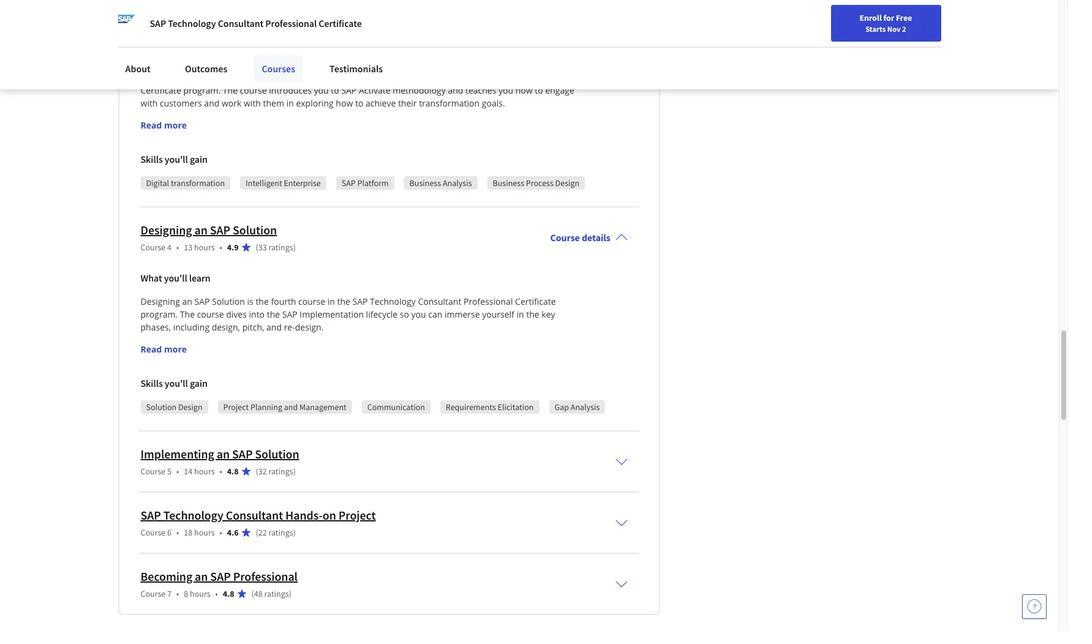 Task type: describe. For each thing, give the bounding box(es) containing it.
requirements
[[446, 402, 496, 413]]

8
[[184, 589, 188, 600]]

business for business process design
[[493, 178, 525, 189]]

course up activate
[[356, 72, 383, 83]]

implementing an sap solution link
[[141, 447, 299, 462]]

14
[[184, 466, 193, 477]]

transformation inside sap customer engagement and discovery is the third course in the sap technology consultant professional certificate program. the course introduces you to sap activate methodology and teaches you how to engage with customers and work with them in exploring how to achieve their transformation goals.
[[419, 97, 480, 109]]

process
[[526, 178, 554, 189]]

( right "4.7"
[[256, 18, 259, 29]]

sap platform
[[342, 178, 389, 189]]

engagement
[[200, 72, 250, 83]]

intelligent enterprise
[[246, 178, 321, 189]]

digital
[[146, 178, 169, 189]]

• right the 6
[[177, 528, 179, 539]]

courses link
[[255, 55, 303, 82]]

technology inside sap customer engagement and discovery is the third course in the sap technology consultant professional certificate program. the course introduces you to sap activate methodology and teaches you how to engage with customers and work with them in exploring how to achieve their transformation goals.
[[428, 72, 473, 83]]

so
[[400, 309, 409, 321]]

• left 4.6
[[220, 528, 222, 539]]

program. inside designing an sap solution is the fourth course in the sap technology consultant professional certificate program. the course dives into the sap implementation lifecycle so you can immerse yourself in the key phases, including design, pitch, and re-design.
[[141, 309, 178, 321]]

sap left platform at the left top of the page
[[342, 178, 356, 189]]

what you'll learn for an
[[141, 272, 211, 284]]

becoming an sap professional
[[141, 569, 298, 585]]

read more for phases,
[[141, 344, 187, 355]]

the down fourth
[[267, 309, 280, 321]]

free
[[897, 12, 913, 23]]

including
[[173, 322, 210, 333]]

you'll for customer
[[164, 48, 187, 60]]

course up implementation
[[299, 296, 326, 308]]

more for customers
[[164, 119, 187, 131]]

methodology
[[393, 85, 446, 96]]

requirements elicitation
[[446, 402, 534, 413]]

solution for designing an sap solution
[[233, 222, 277, 238]]

enroll
[[860, 12, 882, 23]]

the inside sap customer engagement and discovery is the third course in the sap technology consultant professional certificate program. the course introduces you to sap activate methodology and teaches you how to engage with customers and work with them in exploring how to achieve their transformation goals.
[[223, 85, 238, 96]]

consultant inside sap customer engagement and discovery is the third course in the sap technology consultant professional certificate program. the course introduces you to sap activate methodology and teaches you how to engage with customers and work with them in exploring how to achieve their transformation goals.
[[476, 72, 519, 83]]

solution for designing an sap solution is the fourth course in the sap technology consultant professional certificate program. the course dives into the sap implementation lifecycle so you can immerse yourself in the key phases, including design, pitch, and re-design.
[[212, 296, 245, 308]]

3
[[167, 18, 172, 29]]

in up implementation
[[328, 296, 335, 308]]

• right 4
[[177, 242, 179, 253]]

5
[[167, 466, 172, 477]]

skills you'll gain for phases,
[[141, 378, 208, 390]]

teaches
[[466, 85, 497, 96]]

and inside designing an sap solution is the fourth course in the sap technology consultant professional certificate program. the course dives into the sap implementation lifecycle so you can immerse yourself in the key phases, including design, pitch, and re-design.
[[267, 322, 282, 333]]

and left work
[[204, 97, 220, 109]]

course for sap technology consultant hands-on project
[[141, 528, 166, 539]]

course for becoming an sap professional
[[141, 589, 166, 600]]

4.6
[[227, 528, 239, 539]]

) for sap technology consultant hands-on project
[[293, 528, 296, 539]]

the up implementation
[[337, 296, 351, 308]]

and right planning
[[284, 402, 298, 413]]

the up into
[[256, 296, 269, 308]]

professional up courses link
[[266, 17, 317, 29]]

yourself
[[483, 309, 515, 321]]

business analysis
[[410, 178, 472, 189]]

• left 8
[[177, 589, 179, 600]]

hands-
[[286, 508, 323, 523]]

and left teaches
[[448, 85, 464, 96]]

them
[[263, 97, 284, 109]]

solution up 'implementing'
[[146, 402, 177, 413]]

1 horizontal spatial project
[[339, 508, 376, 523]]

1 with from the left
[[141, 97, 158, 109]]

an for designing an sap solution
[[195, 222, 208, 238]]

) for implementing an sap solution
[[293, 466, 296, 477]]

• right 3
[[177, 18, 179, 29]]

4.9
[[227, 242, 239, 253]]

analysis for gap analysis
[[571, 402, 600, 413]]

( 33 ratings )
[[256, 242, 296, 253]]

gain for and
[[190, 153, 208, 165]]

designing an sap solution link
[[141, 222, 277, 238]]

more for phases,
[[164, 344, 187, 355]]

skills for phases,
[[141, 378, 163, 390]]

learn for engagement
[[189, 48, 211, 60]]

ratings for sap technology consultant hands-on project
[[269, 528, 293, 539]]

sap technology consultant hands-on project link
[[141, 508, 376, 523]]

sap left 3
[[150, 17, 166, 29]]

( 32 ratings )
[[256, 466, 296, 477]]

course for designing an sap solution
[[141, 242, 166, 253]]

( for implementing an sap solution
[[256, 466, 259, 477]]

the left third
[[319, 72, 332, 83]]

sap left customer
[[141, 72, 156, 83]]

elicitation
[[498, 402, 534, 413]]

goals.
[[482, 97, 505, 109]]

sap up course 7 • 8 hours •
[[210, 569, 231, 585]]

implementing
[[141, 447, 214, 462]]

can
[[429, 309, 443, 321]]

course inside "dropdown button"
[[551, 232, 580, 244]]

what for designing
[[141, 272, 162, 284]]

you'll for an
[[164, 272, 187, 284]]

english
[[825, 14, 854, 26]]

sap up re-
[[282, 309, 298, 321]]

business process design
[[493, 178, 580, 189]]

skills for customers
[[141, 153, 163, 165]]

introduces
[[269, 85, 312, 96]]

designing an sap solution is the fourth course in the sap technology consultant professional certificate program. the course dives into the sap implementation lifecycle so you can immerse yourself in the key phases, including design, pitch, and re-design.
[[141, 296, 558, 333]]

read more button for customers
[[141, 119, 187, 132]]

intelligent
[[246, 178, 282, 189]]

digital transformation
[[146, 178, 225, 189]]

6
[[167, 528, 172, 539]]

32
[[259, 466, 267, 477]]

) right 31
[[293, 18, 296, 29]]

• left "4.7"
[[220, 18, 222, 29]]

work
[[222, 97, 242, 109]]

( for sap technology consultant hands-on project
[[256, 528, 259, 539]]

re-
[[284, 322, 295, 333]]

for
[[884, 12, 895, 23]]

2 with from the left
[[244, 97, 261, 109]]

18
[[184, 528, 193, 539]]

sap up "course 6 • 18 hours •"
[[141, 508, 161, 523]]

starts
[[866, 24, 886, 34]]

achieve
[[366, 97, 396, 109]]

testimonials link
[[322, 55, 391, 82]]

course details
[[551, 232, 611, 244]]

technology up 18
[[164, 508, 224, 523]]

nov
[[888, 24, 901, 34]]

an for implementing an sap solution
[[217, 447, 230, 462]]

designing an sap solution
[[141, 222, 277, 238]]

management
[[300, 402, 347, 413]]

1 vertical spatial design
[[178, 402, 203, 413]]

sap down third
[[342, 85, 357, 96]]

course up them
[[240, 85, 267, 96]]

is inside designing an sap solution is the fourth course in the sap technology consultant professional certificate program. the course dives into the sap implementation lifecycle so you can immerse yourself in the key phases, including design, pitch, and re-design.
[[247, 296, 254, 308]]

ratings for designing an sap solution
[[269, 242, 293, 253]]

lifecycle
[[366, 309, 398, 321]]

7
[[167, 589, 172, 600]]

1 horizontal spatial to
[[355, 97, 364, 109]]

• down becoming an sap professional link
[[215, 589, 218, 600]]

• right 5
[[177, 466, 179, 477]]

in down the introduces
[[287, 97, 294, 109]]

phases,
[[141, 322, 171, 333]]

solution design
[[146, 402, 203, 413]]

hours for implementing
[[194, 466, 215, 477]]

you'll for transformation
[[165, 153, 188, 165]]

customer
[[158, 72, 197, 83]]

implementing an sap solution
[[141, 447, 299, 462]]

about link
[[118, 55, 158, 82]]

engage
[[546, 85, 575, 96]]

analysis for business analysis
[[443, 178, 472, 189]]

skills you'll gain for customers
[[141, 153, 208, 165]]

4.8 for solution
[[227, 466, 239, 477]]

hours for designing
[[194, 242, 215, 253]]



Task type: vqa. For each thing, say whether or not it's contained in the screenshot.


Task type: locate. For each thing, give the bounding box(es) containing it.
0 vertical spatial certificate
[[319, 17, 362, 29]]

13 for 4
[[184, 242, 193, 253]]

designing for designing an sap solution is the fourth course in the sap technology consultant professional certificate program. the course dives into the sap implementation lifecycle so you can immerse yourself in the key phases, including design, pitch, and re-design.
[[141, 296, 180, 308]]

13 right 3
[[184, 18, 193, 29]]

2 what from the top
[[141, 272, 162, 284]]

2 skills you'll gain from the top
[[141, 378, 208, 390]]

1 read more button from the top
[[141, 119, 187, 132]]

in right yourself
[[517, 309, 524, 321]]

gain up the solution design
[[190, 378, 208, 390]]

0 horizontal spatial certificate
[[141, 85, 181, 96]]

1 vertical spatial what you'll learn
[[141, 272, 211, 284]]

you up 'goals.'
[[499, 85, 514, 96]]

4.8
[[227, 466, 239, 477], [223, 589, 234, 600]]

consultant up 22
[[226, 508, 283, 523]]

hours for sap
[[194, 528, 215, 539]]

solution up the dives
[[212, 296, 245, 308]]

solution up 33
[[233, 222, 277, 238]]

0 horizontal spatial business
[[410, 178, 441, 189]]

2 horizontal spatial certificate
[[516, 296, 556, 308]]

1 horizontal spatial analysis
[[571, 402, 600, 413]]

an up course 7 • 8 hours •
[[195, 569, 208, 585]]

designing up 4
[[141, 222, 192, 238]]

pitch,
[[243, 322, 264, 333]]

2 more from the top
[[164, 344, 187, 355]]

project left planning
[[223, 402, 249, 413]]

on
[[323, 508, 336, 523]]

0 vertical spatial read more button
[[141, 119, 187, 132]]

an up course 4 • 13 hours •
[[195, 222, 208, 238]]

course up design,
[[197, 309, 224, 321]]

business right platform at the left top of the page
[[410, 178, 441, 189]]

None search field
[[175, 8, 469, 32]]

• left 4.9
[[220, 242, 222, 253]]

an inside designing an sap solution is the fourth course in the sap technology consultant professional certificate program. the course dives into the sap implementation lifecycle so you can immerse yourself in the key phases, including design, pitch, and re-design.
[[182, 296, 192, 308]]

1 vertical spatial skills you'll gain
[[141, 378, 208, 390]]

program. inside sap customer engagement and discovery is the third course in the sap technology consultant professional certificate program. the course introduces you to sap activate methodology and teaches you how to engage with customers and work with them in exploring how to achieve their transformation goals.
[[184, 85, 221, 96]]

to
[[331, 85, 339, 96], [535, 85, 544, 96], [355, 97, 364, 109]]

course left 5
[[141, 466, 166, 477]]

1 gain from the top
[[190, 153, 208, 165]]

2 gain from the top
[[190, 378, 208, 390]]

technology
[[168, 17, 216, 29], [428, 72, 473, 83], [370, 296, 416, 308], [164, 508, 224, 523]]

1 vertical spatial analysis
[[571, 402, 600, 413]]

1 vertical spatial program.
[[141, 309, 178, 321]]

0 vertical spatial read more
[[141, 119, 187, 131]]

the
[[223, 85, 238, 96], [180, 309, 195, 321]]

skills up the solution design
[[141, 378, 163, 390]]

sap up the including
[[195, 296, 210, 308]]

( for designing an sap solution
[[256, 242, 259, 253]]

1 vertical spatial project
[[339, 508, 376, 523]]

design right process
[[556, 178, 580, 189]]

project right on in the bottom left of the page
[[339, 508, 376, 523]]

design,
[[212, 322, 240, 333]]

the inside designing an sap solution is the fourth course in the sap technology consultant professional certificate program. the course dives into the sap implementation lifecycle so you can immerse yourself in the key phases, including design, pitch, and re-design.
[[180, 309, 195, 321]]

read more for customers
[[141, 119, 187, 131]]

0 vertical spatial what you'll learn
[[141, 48, 211, 60]]

course left 3
[[141, 18, 166, 29]]

) down hands-
[[293, 528, 296, 539]]

with left the customers
[[141, 97, 158, 109]]

1 what you'll learn from the top
[[141, 48, 211, 60]]

help center image
[[1028, 600, 1043, 615]]

key
[[542, 309, 556, 321]]

an for designing an sap solution is the fourth course in the sap technology consultant professional certificate program. the course dives into the sap implementation lifecycle so you can immerse yourself in the key phases, including design, pitch, and re-design.
[[182, 296, 192, 308]]

read more
[[141, 119, 187, 131], [141, 344, 187, 355]]

1 vertical spatial read more
[[141, 344, 187, 355]]

read for phases,
[[141, 344, 162, 355]]

0 vertical spatial gain
[[190, 153, 208, 165]]

2 horizontal spatial to
[[535, 85, 544, 96]]

1 horizontal spatial how
[[516, 85, 533, 96]]

certificate up testimonials link
[[319, 17, 362, 29]]

4
[[167, 242, 172, 253]]

an for becoming an sap professional
[[195, 569, 208, 585]]

1 horizontal spatial certificate
[[319, 17, 362, 29]]

about
[[125, 63, 151, 75]]

gain for including
[[190, 378, 208, 390]]

what you'll learn
[[141, 48, 211, 60], [141, 272, 211, 284]]

learn up outcomes
[[189, 48, 211, 60]]

fourth
[[271, 296, 296, 308]]

read more button for phases,
[[141, 343, 187, 356]]

what for sap
[[141, 48, 162, 60]]

professional inside sap customer engagement and discovery is the third course in the sap technology consultant professional certificate program. the course introduces you to sap activate methodology and teaches you how to engage with customers and work with them in exploring how to achieve their transformation goals.
[[521, 72, 571, 83]]

( for becoming an sap professional
[[252, 589, 254, 600]]

becoming
[[141, 569, 193, 585]]

) for becoming an sap professional
[[289, 589, 292, 600]]

and left discovery
[[252, 72, 267, 83]]

2 learn from the top
[[189, 272, 211, 284]]

business for business analysis
[[410, 178, 441, 189]]

0 horizontal spatial analysis
[[443, 178, 472, 189]]

business left process
[[493, 178, 525, 189]]

is
[[311, 72, 317, 83], [247, 296, 254, 308]]

to down activate
[[355, 97, 364, 109]]

design.
[[295, 322, 324, 333]]

1 vertical spatial how
[[336, 97, 353, 109]]

2 designing from the top
[[141, 296, 180, 308]]

1 horizontal spatial business
[[493, 178, 525, 189]]

sap technology consultant hands-on project
[[141, 508, 376, 523]]

you'll up customer
[[164, 48, 187, 60]]

with
[[141, 97, 158, 109], [244, 97, 261, 109]]

solution inside designing an sap solution is the fourth course in the sap technology consultant professional certificate program. the course dives into the sap implementation lifecycle so you can immerse yourself in the key phases, including design, pitch, and re-design.
[[212, 296, 245, 308]]

what you'll learn for customer
[[141, 48, 211, 60]]

an
[[195, 222, 208, 238], [182, 296, 192, 308], [217, 447, 230, 462], [195, 569, 208, 585]]

dives
[[226, 309, 247, 321]]

0 horizontal spatial is
[[247, 296, 254, 308]]

how down third
[[336, 97, 353, 109]]

consultant inside designing an sap solution is the fourth course in the sap technology consultant professional certificate program. the course dives into the sap implementation lifecycle so you can immerse yourself in the key phases, including design, pitch, and re-design.
[[418, 296, 462, 308]]

ratings for implementing an sap solution
[[269, 466, 293, 477]]

the
[[319, 72, 332, 83], [395, 72, 408, 83], [256, 296, 269, 308], [337, 296, 351, 308], [267, 309, 280, 321], [527, 309, 540, 321]]

consultant up engagement
[[218, 17, 264, 29]]

outcomes
[[185, 63, 228, 75]]

4.8 for professional
[[223, 589, 234, 600]]

transformation right digital
[[171, 178, 225, 189]]

1 horizontal spatial program.
[[184, 85, 221, 96]]

course
[[141, 18, 166, 29], [551, 232, 580, 244], [141, 242, 166, 253], [141, 466, 166, 477], [141, 528, 166, 539], [141, 589, 166, 600]]

1 vertical spatial learn
[[189, 272, 211, 284]]

hours right 14
[[194, 466, 215, 477]]

hours
[[194, 18, 215, 29], [194, 242, 215, 253], [194, 466, 215, 477], [194, 528, 215, 539], [190, 589, 211, 600]]

what
[[141, 48, 162, 60], [141, 272, 162, 284]]

professional inside designing an sap solution is the fourth course in the sap technology consultant professional certificate program. the course dives into the sap implementation lifecycle so you can immerse yourself in the key phases, including design, pitch, and re-design.
[[464, 296, 513, 308]]

hours for becoming
[[190, 589, 211, 600]]

certificate up key
[[516, 296, 556, 308]]

2 horizontal spatial you
[[499, 85, 514, 96]]

1 learn from the top
[[189, 48, 211, 60]]

1 designing from the top
[[141, 222, 192, 238]]

skills
[[141, 153, 163, 165], [141, 378, 163, 390]]

•
[[177, 18, 179, 29], [220, 18, 222, 29], [177, 242, 179, 253], [220, 242, 222, 253], [177, 466, 179, 477], [220, 466, 222, 477], [177, 528, 179, 539], [220, 528, 222, 539], [177, 589, 179, 600], [215, 589, 218, 600]]

professional up yourself
[[464, 296, 513, 308]]

1 vertical spatial is
[[247, 296, 254, 308]]

and left re-
[[267, 322, 282, 333]]

an up the including
[[182, 296, 192, 308]]

course left the 6
[[141, 528, 166, 539]]

outcomes link
[[178, 55, 235, 82]]

in up activate
[[385, 72, 392, 83]]

1 vertical spatial gain
[[190, 378, 208, 390]]

read for customers
[[141, 119, 162, 131]]

1 business from the left
[[410, 178, 441, 189]]

learn
[[189, 48, 211, 60], [189, 272, 211, 284]]

2 read from the top
[[141, 344, 162, 355]]

more
[[164, 119, 187, 131], [164, 344, 187, 355]]

2 read more button from the top
[[141, 343, 187, 356]]

you'll down course 4 • 13 hours •
[[164, 272, 187, 284]]

you'll up the digital transformation
[[165, 153, 188, 165]]

13 right 4
[[184, 242, 193, 253]]

designing inside designing an sap solution is the fourth course in the sap technology consultant professional certificate program. the course dives into the sap implementation lifecycle so you can immerse yourself in the key phases, including design, pitch, and re-design.
[[141, 296, 180, 308]]

course 7 • 8 hours •
[[141, 589, 218, 600]]

analysis
[[443, 178, 472, 189], [571, 402, 600, 413]]

certificate inside sap customer engagement and discovery is the third course in the sap technology consultant professional certificate program. the course introduces you to sap activate methodology and teaches you how to engage with customers and work with them in exploring how to achieve their transformation goals.
[[141, 85, 181, 96]]

english button
[[803, 0, 876, 40]]

0 horizontal spatial project
[[223, 402, 249, 413]]

ratings right 48
[[264, 589, 289, 600]]

1 vertical spatial more
[[164, 344, 187, 355]]

course left the details
[[551, 232, 580, 244]]

sap down planning
[[232, 447, 253, 462]]

read down phases,
[[141, 344, 162, 355]]

business
[[410, 178, 441, 189], [493, 178, 525, 189]]

0 horizontal spatial to
[[331, 85, 339, 96]]

solution up ( 32 ratings )
[[255, 447, 299, 462]]

the up methodology
[[395, 72, 408, 83]]

) for designing an sap solution
[[293, 242, 296, 253]]

is right discovery
[[311, 72, 317, 83]]

0 vertical spatial what
[[141, 48, 162, 60]]

1 horizontal spatial transformation
[[419, 97, 480, 109]]

you'll
[[164, 48, 187, 60], [165, 153, 188, 165], [164, 272, 187, 284], [165, 378, 188, 390]]

( down the implementing an sap solution link
[[256, 466, 259, 477]]

• down the implementing an sap solution link
[[220, 466, 222, 477]]

learn for sap
[[189, 272, 211, 284]]

sap customer engagement and discovery is the third course in the sap technology consultant professional certificate program. the course introduces you to sap activate methodology and teaches you how to engage with customers and work with them in exploring how to achieve their transformation goals.
[[141, 72, 577, 109]]

ratings right 32
[[269, 466, 293, 477]]

ratings
[[269, 18, 293, 29], [269, 242, 293, 253], [269, 466, 293, 477], [269, 528, 293, 539], [264, 589, 289, 600]]

1 horizontal spatial design
[[556, 178, 580, 189]]

1 vertical spatial designing
[[141, 296, 180, 308]]

0 horizontal spatial design
[[178, 402, 203, 413]]

0 vertical spatial is
[[311, 72, 317, 83]]

immerse
[[445, 309, 480, 321]]

professional up engage
[[521, 72, 571, 83]]

0 horizontal spatial transformation
[[171, 178, 225, 189]]

design
[[556, 178, 580, 189], [178, 402, 203, 413]]

2 13 from the top
[[184, 242, 193, 253]]

1 vertical spatial what
[[141, 272, 162, 284]]

0 vertical spatial more
[[164, 119, 187, 131]]

22
[[259, 528, 267, 539]]

2 skills from the top
[[141, 378, 163, 390]]

certificate inside designing an sap solution is the fourth course in the sap technology consultant professional certificate program. the course dives into the sap implementation lifecycle so you can immerse yourself in the key phases, including design, pitch, and re-design.
[[516, 296, 556, 308]]

activate
[[359, 85, 391, 96]]

communication
[[368, 402, 425, 413]]

2 business from the left
[[493, 178, 525, 189]]

0 vertical spatial design
[[556, 178, 580, 189]]

gap analysis
[[555, 402, 600, 413]]

design up 'implementing'
[[178, 402, 203, 413]]

4.8 down becoming an sap professional link
[[223, 589, 234, 600]]

1 horizontal spatial you
[[412, 309, 426, 321]]

ratings for becoming an sap professional
[[264, 589, 289, 600]]

sap up lifecycle
[[353, 296, 368, 308]]

0 vertical spatial analysis
[[443, 178, 472, 189]]

4.7
[[227, 18, 239, 29]]

implementation
[[300, 309, 364, 321]]

details
[[582, 232, 611, 244]]

( 31 ratings )
[[256, 18, 296, 29]]

their
[[398, 97, 417, 109]]

solution for implementing an sap solution
[[255, 447, 299, 462]]

1 vertical spatial transformation
[[171, 178, 225, 189]]

0 vertical spatial learn
[[189, 48, 211, 60]]

learn down course 4 • 13 hours •
[[189, 272, 211, 284]]

0 vertical spatial 13
[[184, 18, 193, 29]]

0 horizontal spatial program.
[[141, 309, 178, 321]]

1 what from the top
[[141, 48, 162, 60]]

project planning and management
[[223, 402, 347, 413]]

sap up methodology
[[410, 72, 425, 83]]

1 read from the top
[[141, 119, 162, 131]]

program.
[[184, 85, 221, 96], [141, 309, 178, 321]]

the left key
[[527, 309, 540, 321]]

you inside designing an sap solution is the fourth course in the sap technology consultant professional certificate program. the course dives into the sap implementation lifecycle so you can immerse yourself in the key phases, including design, pitch, and re-design.
[[412, 309, 426, 321]]

13
[[184, 18, 193, 29], [184, 242, 193, 253]]

you right "so"
[[412, 309, 426, 321]]

you up exploring
[[314, 85, 329, 96]]

course for implementing an sap solution
[[141, 466, 166, 477]]

technology inside designing an sap solution is the fourth course in the sap technology consultant professional certificate program. the course dives into the sap implementation lifecycle so you can immerse yourself in the key phases, including design, pitch, and re-design.
[[370, 296, 416, 308]]

1 more from the top
[[164, 119, 187, 131]]

certificate down customer
[[141, 85, 181, 96]]

0 vertical spatial program.
[[184, 85, 221, 96]]

0 vertical spatial how
[[516, 85, 533, 96]]

sap image
[[118, 15, 135, 32]]

into
[[249, 309, 265, 321]]

1 skills from the top
[[141, 153, 163, 165]]

course 3 • 13 hours •
[[141, 18, 222, 29]]

show notifications image
[[894, 15, 909, 30]]

enterprise
[[284, 178, 321, 189]]

enroll for free starts nov 2
[[860, 12, 913, 34]]

course 6 • 18 hours •
[[141, 528, 222, 539]]

hours left "4.7"
[[194, 18, 215, 29]]

13 for 3
[[184, 18, 193, 29]]

how left engage
[[516, 85, 533, 96]]

professional up ( 48 ratings )
[[233, 569, 298, 585]]

0 horizontal spatial with
[[141, 97, 158, 109]]

course left 4
[[141, 242, 166, 253]]

48
[[254, 589, 263, 600]]

0 horizontal spatial the
[[180, 309, 195, 321]]

0 vertical spatial transformation
[[419, 97, 480, 109]]

transformation down methodology
[[419, 97, 480, 109]]

2
[[903, 24, 907, 34]]

1 vertical spatial the
[[180, 309, 195, 321]]

1 vertical spatial skills
[[141, 378, 163, 390]]

0 horizontal spatial how
[[336, 97, 353, 109]]

31
[[259, 18, 267, 29]]

0 horizontal spatial you
[[314, 85, 329, 96]]

you'll for design
[[165, 378, 188, 390]]

technology up teaches
[[428, 72, 473, 83]]

consultant up teaches
[[476, 72, 519, 83]]

sap up 4.9
[[210, 222, 230, 238]]

course
[[356, 72, 383, 83], [240, 85, 267, 96], [299, 296, 326, 308], [197, 309, 224, 321]]

0 vertical spatial designing
[[141, 222, 192, 238]]

1 13 from the top
[[184, 18, 193, 29]]

course 4 • 13 hours •
[[141, 242, 222, 253]]

)
[[293, 18, 296, 29], [293, 242, 296, 253], [293, 466, 296, 477], [293, 528, 296, 539], [289, 589, 292, 600]]

what up about
[[141, 48, 162, 60]]

sap technology consultant  professional certificate
[[150, 17, 362, 29]]

33
[[259, 242, 267, 253]]

skills you'll gain
[[141, 153, 208, 165], [141, 378, 208, 390]]

designing for designing an sap solution
[[141, 222, 192, 238]]

1 vertical spatial 4.8
[[223, 589, 234, 600]]

gap
[[555, 402, 569, 413]]

technology up lifecycle
[[370, 296, 416, 308]]

2 read more from the top
[[141, 344, 187, 355]]

testimonials
[[330, 63, 383, 75]]

program. up phases,
[[141, 309, 178, 321]]

exploring
[[296, 97, 334, 109]]

0 vertical spatial 4.8
[[227, 466, 239, 477]]

solution
[[233, 222, 277, 238], [212, 296, 245, 308], [146, 402, 177, 413], [255, 447, 299, 462]]

2 what you'll learn from the top
[[141, 272, 211, 284]]

platform
[[358, 178, 389, 189]]

1 horizontal spatial the
[[223, 85, 238, 96]]

) right 33
[[293, 242, 296, 253]]

read more button down phases,
[[141, 343, 187, 356]]

what you'll learn down course 4 • 13 hours •
[[141, 272, 211, 284]]

read more down phases,
[[141, 344, 187, 355]]

0 vertical spatial read
[[141, 119, 162, 131]]

course details button
[[541, 214, 638, 261]]

consultant up the can
[[418, 296, 462, 308]]

0 vertical spatial the
[[223, 85, 238, 96]]

1 read more from the top
[[141, 119, 187, 131]]

1 skills you'll gain from the top
[[141, 153, 208, 165]]

0 vertical spatial skills
[[141, 153, 163, 165]]

you'll up the solution design
[[165, 378, 188, 390]]

1 vertical spatial read more button
[[141, 343, 187, 356]]

hours right 18
[[194, 528, 215, 539]]

skills you'll gain up the digital transformation
[[141, 153, 208, 165]]

( down 'sap technology consultant hands-on project' link
[[256, 528, 259, 539]]

you
[[314, 85, 329, 96], [499, 85, 514, 96], [412, 309, 426, 321]]

is inside sap customer engagement and discovery is the third course in the sap technology consultant professional certificate program. the course introduces you to sap activate methodology and teaches you how to engage with customers and work with them in exploring how to achieve their transformation goals.
[[311, 72, 317, 83]]

gain up the digital transformation
[[190, 153, 208, 165]]

1 horizontal spatial with
[[244, 97, 261, 109]]

2 vertical spatial certificate
[[516, 296, 556, 308]]

hours down designing an sap solution link
[[194, 242, 215, 253]]

1 vertical spatial 13
[[184, 242, 193, 253]]

1 vertical spatial certificate
[[141, 85, 181, 96]]

planning
[[251, 402, 283, 413]]

0 vertical spatial skills you'll gain
[[141, 153, 208, 165]]

ratings right 31
[[269, 18, 293, 29]]

( 22 ratings )
[[256, 528, 296, 539]]

1 vertical spatial read
[[141, 344, 162, 355]]

1 horizontal spatial is
[[311, 72, 317, 83]]

technology left "4.7"
[[168, 17, 216, 29]]

sap
[[150, 17, 166, 29], [141, 72, 156, 83], [410, 72, 425, 83], [342, 85, 357, 96], [342, 178, 356, 189], [210, 222, 230, 238], [195, 296, 210, 308], [353, 296, 368, 308], [282, 309, 298, 321], [232, 447, 253, 462], [141, 508, 161, 523], [210, 569, 231, 585]]

0 vertical spatial project
[[223, 402, 249, 413]]



